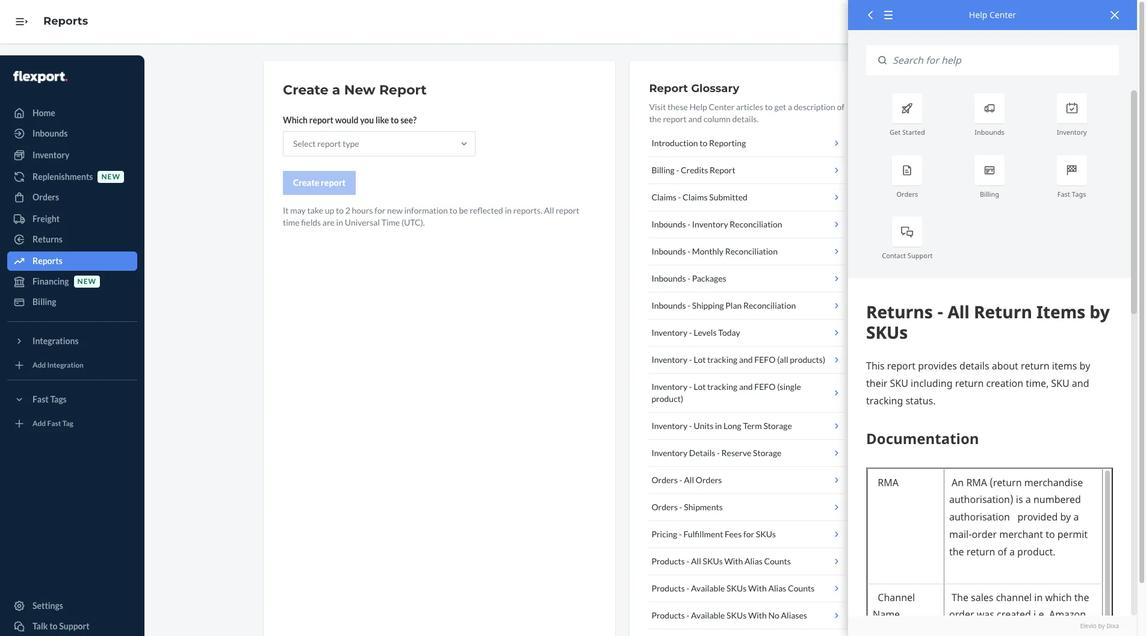 Task type: vqa. For each thing, say whether or not it's contained in the screenshot.
All refund statuses
no



Task type: locate. For each thing, give the bounding box(es) containing it.
0 vertical spatial products
[[652, 556, 685, 567]]

1 vertical spatial fast tags
[[33, 394, 67, 405]]

reports up the financing
[[33, 256, 63, 266]]

1 vertical spatial reconciliation
[[725, 246, 778, 257]]

inbounds - inventory reconciliation button
[[649, 211, 845, 238]]

help up search search field
[[969, 9, 988, 20]]

report inside "button"
[[321, 178, 346, 188]]

report for billing - credits report
[[710, 165, 736, 175]]

support right contact
[[908, 251, 933, 260]]

fefo left "(single"
[[755, 382, 776, 392]]

add
[[33, 361, 46, 370], [33, 419, 46, 428]]

1 vertical spatial tags
[[50, 394, 67, 405]]

1 horizontal spatial fast tags
[[1058, 189, 1087, 199]]

available
[[691, 583, 725, 594], [691, 611, 725, 621]]

products - all skus with alias counts button
[[649, 549, 845, 576]]

reconciliation for inbounds - monthly reconciliation
[[725, 246, 778, 257]]

1 vertical spatial all
[[684, 475, 694, 485]]

term
[[743, 421, 762, 431]]

available down products - all skus with alias counts
[[691, 583, 725, 594]]

- down claims - claims submitted
[[688, 219, 691, 229]]

report up these
[[649, 82, 688, 95]]

counts up aliases
[[788, 583, 815, 594]]

center up "column"
[[709, 102, 735, 112]]

and
[[689, 114, 702, 124], [739, 355, 753, 365], [739, 382, 753, 392]]

- right the pricing on the right bottom of the page
[[679, 529, 682, 540]]

1 horizontal spatial a
[[788, 102, 793, 112]]

report
[[663, 114, 687, 124], [309, 115, 334, 125], [317, 138, 341, 149], [321, 178, 346, 188], [556, 205, 580, 216]]

alias down pricing - fulfillment fees for skus button at the bottom right
[[745, 556, 763, 567]]

- down inventory - levels today
[[689, 355, 692, 365]]

all inside it may take up to 2 hours for new information to be reflected in reports. all report time fields are in universal time (utc).
[[544, 205, 554, 216]]

add fast tag
[[33, 419, 73, 428]]

counts
[[764, 556, 791, 567], [788, 583, 815, 594]]

reports link right open navigation image
[[43, 15, 88, 28]]

2 horizontal spatial in
[[715, 421, 722, 431]]

elevio
[[1081, 622, 1097, 630]]

counts inside products - available skus with alias counts button
[[788, 583, 815, 594]]

(all
[[777, 355, 789, 365]]

to left the get
[[765, 102, 773, 112]]

and down inventory - levels today 'button' on the right bottom of page
[[739, 355, 753, 365]]

in
[[505, 205, 512, 216], [336, 217, 343, 228], [715, 421, 722, 431]]

- left credits
[[676, 165, 679, 175]]

1 vertical spatial new
[[387, 205, 403, 216]]

1 vertical spatial for
[[744, 529, 755, 540]]

- left "shipping" at the top right of the page
[[688, 300, 691, 311]]

available for products - available skus with alias counts
[[691, 583, 725, 594]]

in right are
[[336, 217, 343, 228]]

alias for products - available skus with alias counts
[[769, 583, 787, 594]]

0 horizontal spatial support
[[59, 621, 90, 632]]

orders - shipments button
[[649, 494, 845, 521]]

0 vertical spatial fast
[[1058, 189, 1071, 199]]

report down reporting
[[710, 165, 736, 175]]

billing inside billing - credits report button
[[652, 165, 675, 175]]

2 vertical spatial with
[[748, 611, 767, 621]]

select report type
[[293, 138, 359, 149]]

- inside button
[[688, 273, 691, 284]]

2
[[345, 205, 350, 216]]

which
[[283, 115, 308, 125]]

alias inside products - available skus with alias counts button
[[769, 583, 787, 594]]

add for add integration
[[33, 361, 46, 370]]

1 vertical spatial reports
[[33, 256, 63, 266]]

0 vertical spatial support
[[908, 251, 933, 260]]

reconciliation down claims - claims submitted button
[[730, 219, 783, 229]]

products inside 'button'
[[652, 611, 685, 621]]

new up orders link
[[101, 172, 120, 182]]

2 horizontal spatial billing
[[980, 189, 1000, 199]]

skus for products - all skus with alias counts
[[703, 556, 723, 567]]

add left integration
[[33, 361, 46, 370]]

reports right open navigation image
[[43, 15, 88, 28]]

support down the settings link
[[59, 621, 90, 632]]

0 vertical spatial tags
[[1072, 189, 1087, 199]]

skus down pricing - fulfillment fees for skus
[[703, 556, 723, 567]]

center up search search field
[[990, 9, 1017, 20]]

claims
[[652, 192, 677, 202], [683, 192, 708, 202]]

report up select report type
[[309, 115, 334, 125]]

alias for products - all skus with alias counts
[[745, 556, 763, 567]]

center
[[990, 9, 1017, 20], [709, 102, 735, 112]]

0 horizontal spatial billing
[[33, 297, 56, 307]]

0 vertical spatial all
[[544, 205, 554, 216]]

create up may at the top left of the page
[[293, 178, 319, 188]]

reconciliation
[[730, 219, 783, 229], [725, 246, 778, 257], [744, 300, 796, 311]]

- inside 'button'
[[689, 328, 692, 338]]

fees
[[725, 529, 742, 540]]

alias up no
[[769, 583, 787, 594]]

1 horizontal spatial alias
[[769, 583, 787, 594]]

orders - shipments
[[652, 502, 723, 512]]

inventory link
[[7, 146, 137, 165]]

2 available from the top
[[691, 611, 725, 621]]

skus down products - available skus with alias counts
[[727, 611, 747, 621]]

report up see?
[[379, 82, 427, 98]]

aliases
[[781, 611, 807, 621]]

2 horizontal spatial report
[[710, 165, 736, 175]]

reports link
[[43, 15, 88, 28], [7, 252, 137, 271]]

with left no
[[748, 611, 767, 621]]

1 vertical spatial billing
[[980, 189, 1000, 199]]

help down report glossary
[[690, 102, 707, 112]]

counts inside the products - all skus with alias counts button
[[764, 556, 791, 567]]

alias inside the products - all skus with alias counts button
[[745, 556, 763, 567]]

1 vertical spatial create
[[293, 178, 319, 188]]

storage right reserve
[[753, 448, 782, 458]]

- left units
[[689, 421, 692, 431]]

report up up
[[321, 178, 346, 188]]

1 horizontal spatial support
[[908, 251, 933, 260]]

for up time
[[375, 205, 386, 216]]

report right reports.
[[556, 205, 580, 216]]

center inside visit these help center articles to get a description of the report and column details.
[[709, 102, 735, 112]]

2 vertical spatial products
[[652, 611, 685, 621]]

0 horizontal spatial tags
[[50, 394, 67, 405]]

0 vertical spatial for
[[375, 205, 386, 216]]

- up inventory - units in long term storage
[[689, 382, 692, 392]]

create for create report
[[293, 178, 319, 188]]

support
[[908, 251, 933, 260], [59, 621, 90, 632]]

0 horizontal spatial for
[[375, 205, 386, 216]]

and down inventory - lot tracking and fefo (all products) button
[[739, 382, 753, 392]]

tracking down today
[[708, 355, 738, 365]]

financing
[[33, 276, 69, 287]]

1 horizontal spatial billing
[[652, 165, 675, 175]]

all right reports.
[[544, 205, 554, 216]]

1 horizontal spatial tags
[[1072, 189, 1087, 199]]

0 vertical spatial billing
[[652, 165, 675, 175]]

1 vertical spatial alias
[[769, 583, 787, 594]]

0 horizontal spatial alias
[[745, 556, 763, 567]]

0 vertical spatial a
[[332, 82, 340, 98]]

create for create a new report
[[283, 82, 329, 98]]

billing inside billing link
[[33, 297, 56, 307]]

with for products - all skus with alias counts
[[725, 556, 743, 567]]

0 vertical spatial in
[[505, 205, 512, 216]]

2 vertical spatial all
[[691, 556, 701, 567]]

1 vertical spatial and
[[739, 355, 753, 365]]

skus up products - available skus with no aliases
[[727, 583, 747, 594]]

0 vertical spatial add
[[33, 361, 46, 370]]

products for products - all skus with alias counts
[[652, 556, 685, 567]]

report glossary
[[649, 82, 740, 95]]

credits
[[681, 165, 708, 175]]

report inside visit these help center articles to get a description of the report and column details.
[[663, 114, 687, 124]]

1 horizontal spatial claims
[[683, 192, 708, 202]]

fast tags
[[1058, 189, 1087, 199], [33, 394, 67, 405]]

1 vertical spatial counts
[[788, 583, 815, 594]]

1 vertical spatial fefo
[[755, 382, 776, 392]]

- left shipments at the bottom right of page
[[680, 502, 683, 512]]

1 horizontal spatial report
[[649, 82, 688, 95]]

add inside the add integration link
[[33, 361, 46, 370]]

reports link down returns link at the top of the page
[[7, 252, 137, 271]]

for
[[375, 205, 386, 216], [744, 529, 755, 540]]

and inside button
[[739, 355, 753, 365]]

2 horizontal spatial new
[[387, 205, 403, 216]]

inventory inside 'button'
[[652, 328, 688, 338]]

- down products - all skus with alias counts
[[687, 583, 690, 594]]

inventory - lot tracking and fefo (all products)
[[652, 355, 826, 365]]

0 vertical spatial available
[[691, 583, 725, 594]]

of
[[837, 102, 845, 112]]

1 horizontal spatial for
[[744, 529, 755, 540]]

0 vertical spatial and
[[689, 114, 702, 124]]

- left levels
[[689, 328, 692, 338]]

- down fulfillment
[[687, 556, 690, 567]]

3 products from the top
[[652, 611, 685, 621]]

all up orders - shipments at the bottom
[[684, 475, 694, 485]]

fefo left (all
[[755, 355, 776, 365]]

help center
[[969, 9, 1017, 20]]

with inside 'button'
[[748, 611, 767, 621]]

0 vertical spatial new
[[101, 172, 120, 182]]

integration
[[47, 361, 84, 370]]

0 horizontal spatial in
[[336, 217, 343, 228]]

0 vertical spatial center
[[990, 9, 1017, 20]]

products - available skus with alias counts
[[652, 583, 815, 594]]

- for orders - all orders
[[680, 475, 683, 485]]

articles
[[736, 102, 764, 112]]

1 horizontal spatial center
[[990, 9, 1017, 20]]

1 available from the top
[[691, 583, 725, 594]]

with down the fees at the bottom
[[725, 556, 743, 567]]

a right the get
[[788, 102, 793, 112]]

elevio by dixa
[[1081, 622, 1119, 630]]

tracking inside button
[[708, 355, 738, 365]]

lot inside button
[[694, 355, 706, 365]]

0 horizontal spatial report
[[379, 82, 427, 98]]

report for which report would you like to see?
[[309, 115, 334, 125]]

available down products - available skus with alias counts
[[691, 611, 725, 621]]

1 vertical spatial a
[[788, 102, 793, 112]]

0 horizontal spatial claims
[[652, 192, 677, 202]]

levels
[[694, 328, 717, 338]]

1 vertical spatial help
[[690, 102, 707, 112]]

report for create report
[[321, 178, 346, 188]]

a
[[332, 82, 340, 98], [788, 102, 793, 112]]

claims - claims submitted button
[[649, 184, 845, 211]]

1 vertical spatial with
[[748, 583, 767, 594]]

lot up units
[[694, 382, 706, 392]]

0 horizontal spatial center
[[709, 102, 735, 112]]

tracking for (all
[[708, 355, 738, 365]]

new inside it may take up to 2 hours for new information to be reflected in reports. all report time fields are in universal time (utc).
[[387, 205, 403, 216]]

inventory - lot tracking and fefo (all products) button
[[649, 347, 845, 374]]

2 products from the top
[[652, 583, 685, 594]]

- down "billing - credits report"
[[678, 192, 681, 202]]

0 vertical spatial lot
[[694, 355, 706, 365]]

tracking inside inventory - lot tracking and fefo (single product)
[[708, 382, 738, 392]]

1 vertical spatial available
[[691, 611, 725, 621]]

0 vertical spatial tracking
[[708, 355, 738, 365]]

description
[[794, 102, 836, 112]]

add left tag on the left bottom
[[33, 419, 46, 428]]

storage right term
[[764, 421, 792, 431]]

inbounds inside button
[[652, 300, 686, 311]]

fefo
[[755, 355, 776, 365], [755, 382, 776, 392]]

1 vertical spatial support
[[59, 621, 90, 632]]

0 horizontal spatial new
[[77, 277, 96, 286]]

2 vertical spatial in
[[715, 421, 722, 431]]

0 vertical spatial create
[[283, 82, 329, 98]]

0 vertical spatial help
[[969, 9, 988, 20]]

- inside inventory - lot tracking and fefo (single product)
[[689, 382, 692, 392]]

skus inside 'button'
[[727, 611, 747, 621]]

with down the products - all skus with alias counts button
[[748, 583, 767, 594]]

reports
[[43, 15, 88, 28], [33, 256, 63, 266]]

new for replenishments
[[101, 172, 120, 182]]

1 vertical spatial products
[[652, 583, 685, 594]]

talk to support button
[[7, 617, 137, 636]]

available inside products - available skus with no aliases 'button'
[[691, 611, 725, 621]]

help inside visit these help center articles to get a description of the report and column details.
[[690, 102, 707, 112]]

inbounds - shipping plan reconciliation button
[[649, 293, 845, 320]]

1 vertical spatial lot
[[694, 382, 706, 392]]

products
[[652, 556, 685, 567], [652, 583, 685, 594], [652, 611, 685, 621]]

- for billing - credits report
[[676, 165, 679, 175]]

inventory details - reserve storage button
[[649, 440, 845, 467]]

new for financing
[[77, 277, 96, 286]]

- inside 'button'
[[687, 611, 690, 621]]

and inside inventory - lot tracking and fefo (single product)
[[739, 382, 753, 392]]

claims down credits
[[683, 192, 708, 202]]

0 horizontal spatial fast tags
[[33, 394, 67, 405]]

1 lot from the top
[[694, 355, 706, 365]]

home link
[[7, 104, 137, 123]]

2 lot from the top
[[694, 382, 706, 392]]

fefo inside inventory - lot tracking and fefo (single product)
[[755, 382, 776, 392]]

contact
[[882, 251, 906, 260]]

1 tracking from the top
[[708, 355, 738, 365]]

lot down inventory - levels today
[[694, 355, 706, 365]]

report inside it may take up to 2 hours for new information to be reflected in reports. all report time fields are in universal time (utc).
[[556, 205, 580, 216]]

1 fefo from the top
[[755, 355, 776, 365]]

create a new report
[[283, 82, 427, 98]]

2 add from the top
[[33, 419, 46, 428]]

a left new at top left
[[332, 82, 340, 98]]

create inside create report "button"
[[293, 178, 319, 188]]

0 vertical spatial counts
[[764, 556, 791, 567]]

create up which on the left top
[[283, 82, 329, 98]]

plan
[[726, 300, 742, 311]]

- left packages
[[688, 273, 691, 284]]

2 vertical spatial and
[[739, 382, 753, 392]]

add integration
[[33, 361, 84, 370]]

1 add from the top
[[33, 361, 46, 370]]

2 vertical spatial new
[[77, 277, 96, 286]]

claims down "billing - credits report"
[[652, 192, 677, 202]]

2 vertical spatial billing
[[33, 297, 56, 307]]

up
[[325, 205, 334, 216]]

1 vertical spatial in
[[336, 217, 343, 228]]

report inside button
[[710, 165, 736, 175]]

- for inbounds - shipping plan reconciliation
[[688, 300, 691, 311]]

0 horizontal spatial help
[[690, 102, 707, 112]]

add integration link
[[7, 356, 137, 375]]

0 vertical spatial with
[[725, 556, 743, 567]]

inbounds inside button
[[652, 273, 686, 284]]

add for add fast tag
[[33, 419, 46, 428]]

0 vertical spatial alias
[[745, 556, 763, 567]]

freight link
[[7, 210, 137, 229]]

0 vertical spatial reports
[[43, 15, 88, 28]]

fast tags inside 'dropdown button'
[[33, 394, 67, 405]]

1 vertical spatial fast
[[33, 394, 49, 405]]

reconciliation inside button
[[744, 300, 796, 311]]

0 vertical spatial fast tags
[[1058, 189, 1087, 199]]

in left reports.
[[505, 205, 512, 216]]

all down fulfillment
[[691, 556, 701, 567]]

reconciliation down inbounds - inventory reconciliation button
[[725, 246, 778, 257]]

inbounds for inbounds - packages
[[652, 273, 686, 284]]

- for inventory - lot tracking and fefo (single product)
[[689, 382, 692, 392]]

inbounds for inbounds - monthly reconciliation
[[652, 246, 686, 257]]

shipping
[[692, 300, 724, 311]]

-
[[676, 165, 679, 175], [678, 192, 681, 202], [688, 219, 691, 229], [688, 246, 691, 257], [688, 273, 691, 284], [688, 300, 691, 311], [689, 328, 692, 338], [689, 355, 692, 365], [689, 382, 692, 392], [689, 421, 692, 431], [717, 448, 720, 458], [680, 475, 683, 485], [680, 502, 683, 512], [679, 529, 682, 540], [687, 556, 690, 567], [687, 583, 690, 594], [687, 611, 690, 621]]

1 horizontal spatial new
[[101, 172, 120, 182]]

2 claims from the left
[[683, 192, 708, 202]]

0 vertical spatial fefo
[[755, 355, 776, 365]]

to right talk
[[49, 621, 58, 632]]

you
[[360, 115, 374, 125]]

pricing - fulfillment fees for skus
[[652, 529, 776, 540]]

talk
[[33, 621, 48, 632]]

and left "column"
[[689, 114, 702, 124]]

flexport logo image
[[13, 71, 67, 83]]

report left type
[[317, 138, 341, 149]]

lot inside inventory - lot tracking and fefo (single product)
[[694, 382, 706, 392]]

new up billing link at the left top of the page
[[77, 277, 96, 286]]

in left long
[[715, 421, 722, 431]]

inbounds for inbounds - inventory reconciliation
[[652, 219, 686, 229]]

open navigation image
[[14, 14, 29, 29]]

reconciliation down inbounds - packages button
[[744, 300, 796, 311]]

- right details
[[717, 448, 720, 458]]

2 fefo from the top
[[755, 382, 776, 392]]

- for inbounds - monthly reconciliation
[[688, 246, 691, 257]]

tracking down inventory - lot tracking and fefo (all products)
[[708, 382, 738, 392]]

1 products from the top
[[652, 556, 685, 567]]

monthly
[[692, 246, 724, 257]]

available inside products - available skus with alias counts button
[[691, 583, 725, 594]]

reserve
[[722, 448, 752, 458]]

new up time
[[387, 205, 403, 216]]

add inside add fast tag link
[[33, 419, 46, 428]]

inventory
[[1057, 128, 1087, 137], [33, 150, 69, 160], [692, 219, 728, 229], [652, 328, 688, 338], [652, 355, 688, 365], [652, 382, 688, 392], [652, 421, 688, 431], [652, 448, 688, 458]]

- up orders - shipments at the bottom
[[680, 475, 683, 485]]

billing - credits report
[[652, 165, 736, 175]]

skus for products - available skus with no aliases
[[727, 611, 747, 621]]

1 vertical spatial add
[[33, 419, 46, 428]]

counts down pricing - fulfillment fees for skus button at the bottom right
[[764, 556, 791, 567]]

for right the fees at the bottom
[[744, 529, 755, 540]]

2 vertical spatial reconciliation
[[744, 300, 796, 311]]

1 vertical spatial center
[[709, 102, 735, 112]]

2 vertical spatial fast
[[47, 419, 61, 428]]

orders - all orders button
[[649, 467, 845, 494]]

with for products - available skus with no aliases
[[748, 611, 767, 621]]

details.
[[733, 114, 759, 124]]

2 tracking from the top
[[708, 382, 738, 392]]

units
[[694, 421, 714, 431]]

1 vertical spatial tracking
[[708, 382, 738, 392]]

- left monthly
[[688, 246, 691, 257]]

- down products - available skus with alias counts
[[687, 611, 690, 621]]

fefo inside button
[[755, 355, 776, 365]]

report down these
[[663, 114, 687, 124]]

0 vertical spatial reconciliation
[[730, 219, 783, 229]]

shipments
[[684, 502, 723, 512]]

billing
[[652, 165, 675, 175], [980, 189, 1000, 199], [33, 297, 56, 307]]

- for inbounds - packages
[[688, 273, 691, 284]]



Task type: describe. For each thing, give the bounding box(es) containing it.
- for orders - shipments
[[680, 502, 683, 512]]

(utc).
[[402, 217, 425, 228]]

- for inventory - levels today
[[689, 328, 692, 338]]

reporting
[[709, 138, 746, 148]]

lot for inventory - lot tracking and fefo (all products)
[[694, 355, 706, 365]]

visit these help center articles to get a description of the report and column details.
[[649, 102, 845, 124]]

fulfillment
[[684, 529, 723, 540]]

to inside visit these help center articles to get a description of the report and column details.
[[765, 102, 773, 112]]

take
[[307, 205, 323, 216]]

skus down orders - shipments button
[[756, 529, 776, 540]]

would
[[335, 115, 359, 125]]

report for create a new report
[[379, 82, 427, 98]]

tags inside 'dropdown button'
[[50, 394, 67, 405]]

Search search field
[[887, 45, 1119, 76]]

today
[[719, 328, 740, 338]]

be
[[459, 205, 468, 216]]

fefo for (all
[[755, 355, 776, 365]]

(single
[[777, 382, 801, 392]]

- for inventory - units in long term storage
[[689, 421, 692, 431]]

to left reporting
[[700, 138, 708, 148]]

counts for products - available skus with alias counts
[[788, 583, 815, 594]]

- for pricing - fulfillment fees for skus
[[679, 529, 682, 540]]

- for inventory - lot tracking and fefo (all products)
[[689, 355, 692, 365]]

may
[[290, 205, 306, 216]]

type
[[343, 138, 359, 149]]

are
[[323, 217, 335, 228]]

information
[[404, 205, 448, 216]]

fefo for (single
[[755, 382, 776, 392]]

contact support
[[882, 251, 933, 260]]

lot for inventory - lot tracking and fefo (single product)
[[694, 382, 706, 392]]

inventory - lot tracking and fefo (single product)
[[652, 382, 801, 404]]

all for orders
[[684, 475, 694, 485]]

orders link
[[7, 188, 137, 207]]

to left be
[[450, 205, 458, 216]]

inbounds - inventory reconciliation
[[652, 219, 783, 229]]

for inside button
[[744, 529, 755, 540]]

a inside visit these help center articles to get a description of the report and column details.
[[788, 102, 793, 112]]

inbounds - packages
[[652, 273, 727, 284]]

new
[[344, 82, 376, 98]]

support inside button
[[59, 621, 90, 632]]

inbounds - monthly reconciliation button
[[649, 238, 845, 266]]

packages
[[692, 273, 727, 284]]

and inside visit these help center articles to get a description of the report and column details.
[[689, 114, 702, 124]]

to right like
[[391, 115, 399, 125]]

long
[[724, 421, 742, 431]]

- for products - available skus with no aliases
[[687, 611, 690, 621]]

- for products - all skus with alias counts
[[687, 556, 690, 567]]

0 vertical spatial storage
[[764, 421, 792, 431]]

time
[[283, 217, 300, 228]]

to left 2
[[336, 205, 344, 216]]

0 horizontal spatial a
[[332, 82, 340, 98]]

add fast tag link
[[7, 414, 137, 434]]

hours
[[352, 205, 373, 216]]

replenishments
[[33, 172, 93, 182]]

reconciliation for inbounds - inventory reconciliation
[[730, 219, 783, 229]]

1 claims from the left
[[652, 192, 677, 202]]

billing - credits report button
[[649, 157, 845, 184]]

time
[[382, 217, 400, 228]]

it
[[283, 205, 289, 216]]

settings
[[33, 601, 63, 611]]

no
[[769, 611, 780, 621]]

products - available skus with alias counts button
[[649, 576, 845, 603]]

introduction to reporting button
[[649, 130, 845, 157]]

get
[[890, 128, 901, 137]]

all for products
[[691, 556, 701, 567]]

1 vertical spatial reports link
[[7, 252, 137, 271]]

available for products - available skus with no aliases
[[691, 611, 725, 621]]

counts for products - all skus with alias counts
[[764, 556, 791, 567]]

pricing
[[652, 529, 678, 540]]

products - available skus with no aliases
[[652, 611, 807, 621]]

introduction to reporting
[[652, 138, 746, 148]]

inventory - units in long term storage
[[652, 421, 792, 431]]

by
[[1099, 622, 1105, 630]]

create report button
[[283, 171, 356, 195]]

see?
[[401, 115, 417, 125]]

report for select report type
[[317, 138, 341, 149]]

details
[[689, 448, 716, 458]]

inventory inside inventory - lot tracking and fefo (single product)
[[652, 382, 688, 392]]

orders - all orders
[[652, 475, 722, 485]]

tracking for (single
[[708, 382, 738, 392]]

inbounds - monthly reconciliation
[[652, 246, 778, 257]]

products for products - available skus with alias counts
[[652, 583, 685, 594]]

inventory - levels today
[[652, 328, 740, 338]]

get
[[775, 102, 787, 112]]

inbounds for inbounds - shipping plan reconciliation
[[652, 300, 686, 311]]

billing link
[[7, 293, 137, 312]]

these
[[668, 102, 688, 112]]

for inside it may take up to 2 hours for new information to be reflected in reports. all report time fields are in universal time (utc).
[[375, 205, 386, 216]]

freight
[[33, 214, 60, 224]]

1 horizontal spatial in
[[505, 205, 512, 216]]

integrations
[[33, 336, 79, 346]]

- for products - available skus with alias counts
[[687, 583, 690, 594]]

and for inventory - lot tracking and fefo (all products)
[[739, 355, 753, 365]]

the
[[649, 114, 662, 124]]

dixa
[[1107, 622, 1119, 630]]

products - all skus with alias counts
[[652, 556, 791, 567]]

fast inside 'dropdown button'
[[33, 394, 49, 405]]

1 horizontal spatial help
[[969, 9, 988, 20]]

and for inventory - lot tracking and fefo (single product)
[[739, 382, 753, 392]]

submitted
[[709, 192, 748, 202]]

home
[[33, 108, 55, 118]]

orders inside button
[[652, 502, 678, 512]]

talk to support
[[33, 621, 90, 632]]

get started
[[890, 128, 925, 137]]

- for claims - claims submitted
[[678, 192, 681, 202]]

- for inbounds - inventory reconciliation
[[688, 219, 691, 229]]

products for products - available skus with no aliases
[[652, 611, 685, 621]]

visit
[[649, 102, 666, 112]]

1 vertical spatial storage
[[753, 448, 782, 458]]

reports.
[[513, 205, 543, 216]]

with for products - available skus with alias counts
[[748, 583, 767, 594]]

inbounds - shipping plan reconciliation
[[652, 300, 796, 311]]

skus for products - available skus with alias counts
[[727, 583, 747, 594]]

returns
[[33, 234, 63, 244]]

in inside button
[[715, 421, 722, 431]]

universal
[[345, 217, 380, 228]]

fast tags button
[[7, 390, 137, 409]]

like
[[376, 115, 389, 125]]

create report
[[293, 178, 346, 188]]

0 vertical spatial reports link
[[43, 15, 88, 28]]

tag
[[62, 419, 73, 428]]

integrations button
[[7, 332, 137, 351]]

inventory - units in long term storage button
[[649, 413, 845, 440]]

inventory - levels today button
[[649, 320, 845, 347]]

inbounds link
[[7, 124, 137, 143]]



